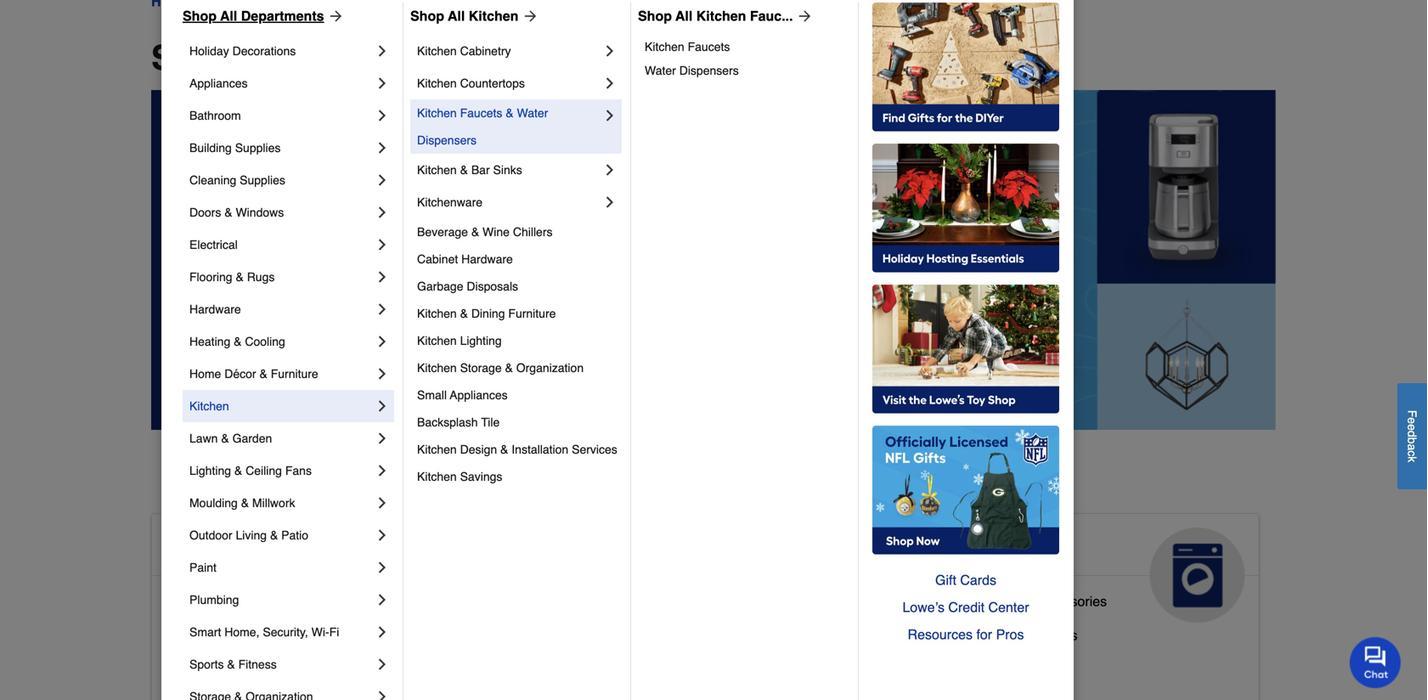 Task type: vqa. For each thing, say whether or not it's contained in the screenshot.
Beverage & Wine Chillers
yes



Task type: describe. For each thing, give the bounding box(es) containing it.
0 horizontal spatial hardware
[[190, 303, 241, 316]]

flooring & rugs
[[190, 270, 275, 284]]

chillers for the beverage & wine chillers link to the right
[[1033, 628, 1078, 643]]

accessible home image
[[393, 528, 488, 623]]

all for shop all kitchen fauc...
[[676, 8, 693, 24]]

furniture for home décor & furniture
[[271, 367, 318, 381]]

shop all departments
[[183, 8, 324, 24]]

f e e d b a c k button
[[1398, 383, 1428, 489]]

accessible home
[[166, 535, 363, 562]]

kitchen storage & organization link
[[417, 354, 619, 382]]

kitchenware
[[417, 195, 483, 209]]

doors
[[190, 206, 221, 219]]

kitchen savings link
[[417, 463, 619, 490]]

shop all kitchen fauc...
[[638, 8, 793, 24]]

chevron right image for lawn & garden
[[374, 430, 391, 447]]

0 horizontal spatial pet
[[544, 655, 565, 671]]

chevron right image for hardware
[[374, 301, 391, 318]]

home inside the accessible home link
[[297, 535, 363, 562]]

shop all kitchen
[[411, 8, 519, 24]]

heating & cooling link
[[190, 326, 374, 358]]

animal
[[544, 535, 624, 562]]

cleaning
[[190, 173, 237, 187]]

shop all departments link
[[183, 6, 345, 26]]

water dispensers link
[[645, 59, 847, 82]]

lowe's
[[903, 600, 945, 615]]

lighting & ceiling fans
[[190, 464, 312, 478]]

2 e from the top
[[1406, 424, 1420, 431]]

home inside the accessible entry & home link
[[283, 662, 319, 677]]

heating & cooling
[[190, 335, 285, 348]]

accessible entry & home link
[[166, 658, 319, 692]]

backsplash tile link
[[417, 409, 619, 436]]

installation
[[512, 443, 569, 456]]

& right the doors
[[225, 206, 233, 219]]

chillers for topmost the beverage & wine chillers link
[[513, 225, 553, 239]]

building supplies link
[[190, 132, 374, 164]]

sports & fitness
[[190, 658, 277, 671]]

moulding
[[190, 496, 238, 510]]

& right lawn
[[221, 432, 229, 445]]

sports
[[190, 658, 224, 671]]

chevron right image for kitchen cabinetry
[[602, 42, 619, 59]]

kitchen & dining furniture
[[417, 307, 556, 320]]

chevron right image for sports & fitness
[[374, 656, 391, 673]]

bathroom inside accessible bathroom link
[[235, 594, 293, 609]]

kitchen for kitchen savings
[[417, 470, 457, 484]]

small appliances link
[[417, 382, 619, 409]]

kitchen savings
[[417, 470, 503, 484]]

kitchen faucets & water dispensers
[[417, 106, 552, 147]]

kitchen & dining furniture link
[[417, 300, 619, 327]]

dispensers inside kitchen faucets & water dispensers
[[417, 133, 477, 147]]

chevron right image for paint
[[374, 559, 391, 576]]

livestock supplies link
[[544, 617, 657, 651]]

chevron right image for doors & windows
[[374, 204, 391, 221]]

tile
[[481, 416, 500, 429]]

1 horizontal spatial dispensers
[[680, 64, 739, 77]]

kitchen faucets link
[[645, 35, 847, 59]]

houses,
[[607, 655, 657, 671]]

home décor & furniture link
[[190, 358, 374, 390]]

shop for shop all kitchen fauc...
[[638, 8, 672, 24]]

countertops
[[460, 76, 525, 90]]

& right entry
[[270, 662, 279, 677]]

sinks
[[493, 163, 522, 177]]

kitchen for kitchen faucets & water dispensers
[[417, 106, 457, 120]]

& left 'ceiling'
[[235, 464, 242, 478]]

0 vertical spatial water
[[645, 64, 676, 77]]

for
[[977, 627, 993, 643]]

arrow right image for shop all kitchen
[[519, 8, 539, 25]]

outdoor living & patio link
[[190, 519, 374, 552]]

kitchen cabinetry link
[[417, 35, 602, 67]]

outdoor living & patio
[[190, 529, 309, 542]]

k
[[1406, 456, 1420, 462]]

resources for pros link
[[873, 621, 1060, 649]]

chevron right image for electrical
[[374, 236, 391, 253]]

& left bar
[[460, 163, 468, 177]]

organization
[[517, 361, 584, 375]]

pros
[[997, 627, 1025, 643]]

beverage & wine chillers for the beverage & wine chillers link to the right
[[923, 628, 1078, 643]]

accessible for accessible bedroom
[[166, 628, 231, 643]]

0 vertical spatial beverage & wine chillers link
[[417, 218, 619, 246]]

beverage for the beverage & wine chillers link to the right
[[923, 628, 981, 643]]

backsplash tile
[[417, 416, 500, 429]]

patio
[[281, 529, 309, 542]]

kitchen countertops
[[417, 76, 525, 90]]

bathroom inside bathroom link
[[190, 109, 241, 122]]

chevron right image for home décor & furniture
[[374, 365, 391, 382]]

wine for the beverage & wine chillers link to the right
[[998, 628, 1029, 643]]

& left dining
[[460, 307, 468, 320]]

cooling
[[245, 335, 285, 348]]

center
[[989, 600, 1030, 615]]

accessible entry & home
[[166, 662, 319, 677]]

pet inside animal & pet care
[[654, 535, 691, 562]]

kitchen for kitchen & bar sinks
[[417, 163, 457, 177]]

garden
[[233, 432, 272, 445]]

1 horizontal spatial appliances link
[[910, 514, 1259, 623]]

visit the lowe's toy shop. image
[[873, 285, 1060, 414]]

lawn & garden
[[190, 432, 272, 445]]

kitchen storage & organization
[[417, 361, 584, 375]]

kitchen lighting
[[417, 334, 502, 348]]

beverage & wine chillers for topmost the beverage & wine chillers link
[[417, 225, 553, 239]]

& inside kitchen faucets & water dispensers
[[506, 106, 514, 120]]

kitchen cabinetry
[[417, 44, 511, 58]]

livestock
[[544, 621, 601, 637]]

chevron right image for kitchen
[[374, 398, 391, 415]]

appliance parts & accessories
[[923, 594, 1108, 609]]

chevron right image for outdoor living & patio
[[374, 527, 391, 544]]

kitchen for kitchen & dining furniture
[[417, 307, 457, 320]]

& right houses,
[[661, 655, 670, 671]]

accessible bathroom
[[166, 594, 293, 609]]

& down accessible bedroom link
[[227, 658, 235, 671]]

kitchen countertops link
[[417, 67, 602, 99]]

kitchen & bar sinks
[[417, 163, 522, 177]]

water inside kitchen faucets & water dispensers
[[517, 106, 548, 120]]

parts
[[987, 594, 1018, 609]]

departments for shop all departments
[[297, 38, 505, 77]]

1 vertical spatial appliances
[[450, 388, 508, 402]]

smart
[[190, 626, 221, 639]]

flooring & rugs link
[[190, 261, 374, 293]]

appliances image
[[1151, 528, 1246, 623]]

& right the "design"
[[501, 443, 509, 456]]

resources for pros
[[908, 627, 1025, 643]]

accessible bedroom
[[166, 628, 290, 643]]

& left "patio"
[[270, 529, 278, 542]]

kitchen for kitchen countertops
[[417, 76, 457, 90]]

lighting & ceiling fans link
[[190, 455, 374, 487]]

kitchenware link
[[417, 186, 602, 218]]

chevron right image for plumbing
[[374, 592, 391, 609]]

kitchen for kitchen cabinetry
[[417, 44, 457, 58]]

bedroom
[[235, 628, 290, 643]]

cabinet hardware
[[417, 252, 513, 266]]

& right parts at the right bottom of page
[[1022, 594, 1031, 609]]

holiday
[[190, 44, 229, 58]]

windows
[[236, 206, 284, 219]]

2 horizontal spatial appliances
[[923, 535, 1050, 562]]

accessible bedroom link
[[166, 624, 290, 658]]



Task type: locate. For each thing, give the bounding box(es) containing it.
0 vertical spatial home
[[190, 367, 221, 381]]

shop for shop all kitchen
[[411, 8, 445, 24]]

1 horizontal spatial water
[[645, 64, 676, 77]]

find gifts for the diyer. image
[[873, 3, 1060, 132]]

0 horizontal spatial dispensers
[[417, 133, 477, 147]]

1 vertical spatial lighting
[[190, 464, 231, 478]]

all up "kitchen cabinetry"
[[448, 8, 465, 24]]

arrow right image inside shop all departments link
[[324, 8, 345, 25]]

1 horizontal spatial beverage & wine chillers
[[923, 628, 1078, 643]]

lowe's credit center link
[[873, 594, 1060, 621]]

1 accessible from the top
[[166, 535, 290, 562]]

lighting inside kitchen lighting link
[[460, 334, 502, 348]]

all up kitchen faucets
[[676, 8, 693, 24]]

water down kitchen faucets
[[645, 64, 676, 77]]

home décor & furniture
[[190, 367, 318, 381]]

2 horizontal spatial arrow right image
[[793, 8, 814, 25]]

1 vertical spatial hardware
[[190, 303, 241, 316]]

chat invite button image
[[1351, 637, 1402, 689]]

wine down center
[[998, 628, 1029, 643]]

shop
[[151, 38, 236, 77]]

décor
[[225, 367, 256, 381]]

0 horizontal spatial shop
[[183, 8, 217, 24]]

& left millwork
[[241, 496, 249, 510]]

dispensers up kitchen & bar sinks
[[417, 133, 477, 147]]

beverage for topmost the beverage & wine chillers link
[[417, 225, 468, 239]]

accessible for accessible bathroom
[[166, 594, 231, 609]]

shop all kitchen fauc... link
[[638, 6, 814, 26]]

& left pros
[[985, 628, 994, 643]]

chevron right image for heating & cooling
[[374, 333, 391, 350]]

beverage & wine chillers link down center
[[923, 624, 1078, 658]]

departments up holiday decorations link
[[241, 8, 324, 24]]

1 horizontal spatial faucets
[[688, 40, 730, 54]]

0 vertical spatial appliances
[[190, 76, 248, 90]]

chevron right image for cleaning supplies
[[374, 172, 391, 189]]

kitchen for kitchen design & installation services
[[417, 443, 457, 456]]

0 vertical spatial appliances link
[[190, 67, 374, 99]]

beverage down lowe's credit center link
[[923, 628, 981, 643]]

0 vertical spatial dispensers
[[680, 64, 739, 77]]

0 vertical spatial beverage & wine chillers
[[417, 225, 553, 239]]

& left rugs
[[236, 270, 244, 284]]

shop all kitchen link
[[411, 6, 539, 26]]

lawn & garden link
[[190, 422, 374, 455]]

outdoor
[[190, 529, 233, 542]]

0 vertical spatial faucets
[[688, 40, 730, 54]]

chevron right image for bathroom
[[374, 107, 391, 124]]

resources
[[908, 627, 973, 643]]

hardware down flooring
[[190, 303, 241, 316]]

furniture right houses,
[[674, 655, 728, 671]]

1 vertical spatial water
[[517, 106, 548, 120]]

disposals
[[467, 280, 519, 293]]

beverage & wine chillers up 'cabinet hardware'
[[417, 225, 553, 239]]

lighting up 'storage'
[[460, 334, 502, 348]]

1 vertical spatial wine
[[998, 628, 1029, 643]]

1 shop from the left
[[183, 8, 217, 24]]

faucets inside kitchen faucets "link"
[[688, 40, 730, 54]]

0 horizontal spatial appliances link
[[190, 67, 374, 99]]

kitchen faucets
[[645, 40, 730, 54]]

storage
[[460, 361, 502, 375]]

0 horizontal spatial furniture
[[271, 367, 318, 381]]

chillers down the accessories
[[1033, 628, 1078, 643]]

arrow right image inside shop all kitchen fauc... link
[[793, 8, 814, 25]]

0 horizontal spatial faucets
[[460, 106, 503, 120]]

e up b
[[1406, 424, 1420, 431]]

1 vertical spatial appliances link
[[910, 514, 1259, 623]]

appliances down 'storage'
[[450, 388, 508, 402]]

appliance parts & accessories link
[[923, 590, 1108, 624]]

2 shop from the left
[[411, 8, 445, 24]]

0 vertical spatial hardware
[[462, 252, 513, 266]]

1 horizontal spatial furniture
[[509, 307, 556, 320]]

bathroom up building
[[190, 109, 241, 122]]

& right 'storage'
[[505, 361, 513, 375]]

1 vertical spatial beverage
[[923, 628, 981, 643]]

0 vertical spatial supplies
[[235, 141, 281, 155]]

supplies for livestock supplies
[[605, 621, 657, 637]]

arrow right image for shop all kitchen fauc...
[[793, 8, 814, 25]]

appliances down holiday
[[190, 76, 248, 90]]

all down shop all departments link
[[245, 38, 288, 77]]

water down kitchen countertops link
[[517, 106, 548, 120]]

0 horizontal spatial beverage
[[417, 225, 468, 239]]

3 arrow right image from the left
[[793, 8, 814, 25]]

2 horizontal spatial shop
[[638, 8, 672, 24]]

supplies
[[235, 141, 281, 155], [240, 173, 285, 187], [605, 621, 657, 637]]

kitchen for kitchen storage & organization
[[417, 361, 457, 375]]

0 horizontal spatial arrow right image
[[324, 8, 345, 25]]

1 vertical spatial dispensers
[[417, 133, 477, 147]]

faucets for kitchen faucets & water dispensers
[[460, 106, 503, 120]]

smart home, security, wi-fi link
[[190, 616, 374, 649]]

water dispensers
[[645, 64, 739, 77]]

home inside home décor & furniture link
[[190, 367, 221, 381]]

a
[[1406, 444, 1420, 451]]

garbage disposals
[[417, 280, 519, 293]]

4 accessible from the top
[[166, 662, 231, 677]]

fitness
[[238, 658, 277, 671]]

all for shop all kitchen
[[448, 8, 465, 24]]

e up d
[[1406, 417, 1420, 424]]

chevron right image for moulding & millwork
[[374, 495, 391, 512]]

& up 'cabinet hardware'
[[472, 225, 480, 239]]

hardware up disposals
[[462, 252, 513, 266]]

chevron right image for kitchen countertops
[[602, 75, 619, 92]]

1 vertical spatial bathroom
[[235, 594, 293, 609]]

3 shop from the left
[[638, 8, 672, 24]]

appliance
[[923, 594, 983, 609]]

shop for shop all departments
[[183, 8, 217, 24]]

lawn
[[190, 432, 218, 445]]

security,
[[263, 626, 308, 639]]

gift cards link
[[873, 567, 1060, 594]]

1 vertical spatial supplies
[[240, 173, 285, 187]]

wine for topmost the beverage & wine chillers link
[[483, 225, 510, 239]]

0 horizontal spatial lighting
[[190, 464, 231, 478]]

cabinet
[[417, 252, 458, 266]]

paint link
[[190, 552, 374, 584]]

1 vertical spatial furniture
[[271, 367, 318, 381]]

0 vertical spatial furniture
[[509, 307, 556, 320]]

flooring
[[190, 270, 233, 284]]

1 vertical spatial faucets
[[460, 106, 503, 120]]

1 horizontal spatial lighting
[[460, 334, 502, 348]]

1 vertical spatial departments
[[297, 38, 505, 77]]

furniture up the kitchen link
[[271, 367, 318, 381]]

supplies for cleaning supplies
[[240, 173, 285, 187]]

accessible home link
[[152, 514, 502, 623]]

officially licensed n f l gifts. shop now. image
[[873, 426, 1060, 555]]

chillers up cabinet hardware link
[[513, 225, 553, 239]]

chevron right image for kitchen faucets & water dispensers
[[602, 107, 619, 124]]

entry
[[235, 662, 266, 677]]

chevron right image for kitchen & bar sinks
[[602, 161, 619, 178]]

1 horizontal spatial beverage
[[923, 628, 981, 643]]

faucets
[[688, 40, 730, 54], [460, 106, 503, 120]]

1 horizontal spatial beverage & wine chillers link
[[923, 624, 1078, 658]]

supplies for building supplies
[[235, 141, 281, 155]]

fans
[[285, 464, 312, 478]]

kitchen for kitchen faucets
[[645, 40, 685, 54]]

kitchen design & installation services
[[417, 443, 618, 456]]

beverage & wine chillers down center
[[923, 628, 1078, 643]]

building
[[190, 141, 232, 155]]

accessible
[[166, 535, 290, 562], [166, 594, 231, 609], [166, 628, 231, 643], [166, 662, 231, 677]]

bathroom link
[[190, 99, 374, 132]]

shop up holiday
[[183, 8, 217, 24]]

beverage & wine chillers
[[417, 225, 553, 239], [923, 628, 1078, 643]]

f e e d b a c k
[[1406, 410, 1420, 462]]

millwork
[[252, 496, 295, 510]]

appliances up cards
[[923, 535, 1050, 562]]

departments
[[241, 8, 324, 24], [297, 38, 505, 77]]

dispensers down kitchen faucets
[[680, 64, 739, 77]]

beverage & wine chillers link up garbage disposals link
[[417, 218, 619, 246]]

cabinet hardware link
[[417, 246, 619, 273]]

supplies up houses,
[[605, 621, 657, 637]]

faucets up water dispensers
[[688, 40, 730, 54]]

0 vertical spatial wine
[[483, 225, 510, 239]]

chevron right image for holiday decorations
[[374, 42, 391, 59]]

1 horizontal spatial hardware
[[462, 252, 513, 266]]

chevron right image
[[374, 42, 391, 59], [602, 161, 619, 178], [374, 172, 391, 189], [602, 194, 619, 211], [374, 269, 391, 286], [374, 365, 391, 382], [374, 430, 391, 447], [374, 462, 391, 479]]

wine down kitchenware link
[[483, 225, 510, 239]]

lighting
[[460, 334, 502, 348], [190, 464, 231, 478]]

faucets for kitchen faucets
[[688, 40, 730, 54]]

d
[[1406, 431, 1420, 437]]

kitchen inside kitchen faucets & water dispensers
[[417, 106, 457, 120]]

gift
[[936, 572, 957, 588]]

kitchen design & installation services link
[[417, 436, 619, 463]]

electrical
[[190, 238, 238, 252]]

kitchen
[[469, 8, 519, 24], [697, 8, 747, 24], [645, 40, 685, 54], [417, 44, 457, 58], [417, 76, 457, 90], [417, 106, 457, 120], [417, 163, 457, 177], [417, 307, 457, 320], [417, 334, 457, 348], [417, 361, 457, 375], [190, 399, 229, 413], [417, 443, 457, 456], [417, 470, 457, 484]]

1 arrow right image from the left
[[324, 8, 345, 25]]

arrow right image up kitchen cabinetry link
[[519, 8, 539, 25]]

faucets down kitchen countertops
[[460, 106, 503, 120]]

& right 'décor'
[[260, 367, 268, 381]]

2 vertical spatial appliances
[[923, 535, 1050, 562]]

cleaning supplies
[[190, 173, 285, 187]]

& left cooling
[[234, 335, 242, 348]]

0 vertical spatial beverage
[[417, 225, 468, 239]]

1 horizontal spatial appliances
[[450, 388, 508, 402]]

lighting inside lighting & ceiling fans link
[[190, 464, 231, 478]]

departments down shop all kitchen in the top of the page
[[297, 38, 505, 77]]

accessible for accessible entry & home
[[166, 662, 231, 677]]

chevron right image for appliances
[[374, 75, 391, 92]]

arrow right image
[[324, 8, 345, 25], [519, 8, 539, 25], [793, 8, 814, 25]]

design
[[460, 443, 497, 456]]

all up holiday decorations at left
[[220, 8, 237, 24]]

enjoy savings year-round. no matter what you're shopping for, find what you need at a great price. image
[[151, 90, 1277, 430]]

plumbing link
[[190, 584, 374, 616]]

wine
[[483, 225, 510, 239], [998, 628, 1029, 643]]

bathroom
[[190, 109, 241, 122], [235, 594, 293, 609]]

arrow right image up the shop all departments
[[324, 8, 345, 25]]

moulding & millwork
[[190, 496, 295, 510]]

plumbing
[[190, 593, 239, 607]]

chevron right image
[[602, 42, 619, 59], [374, 75, 391, 92], [602, 75, 619, 92], [374, 107, 391, 124], [602, 107, 619, 124], [374, 139, 391, 156], [374, 204, 391, 221], [374, 236, 391, 253], [374, 301, 391, 318], [374, 333, 391, 350], [374, 398, 391, 415], [374, 495, 391, 512], [374, 527, 391, 544], [374, 559, 391, 576], [374, 592, 391, 609], [374, 624, 391, 641], [374, 656, 391, 673], [374, 688, 391, 700]]

savings
[[460, 470, 503, 484]]

bathroom up smart home, security, wi-fi
[[235, 594, 293, 609]]

1 vertical spatial home
[[297, 535, 363, 562]]

& right animal
[[630, 535, 648, 562]]

arrow right image up kitchen faucets "link"
[[793, 8, 814, 25]]

1 horizontal spatial wine
[[998, 628, 1029, 643]]

2 accessible from the top
[[166, 594, 231, 609]]

rugs
[[247, 270, 275, 284]]

shop up "kitchen cabinetry"
[[411, 8, 445, 24]]

2 vertical spatial home
[[283, 662, 319, 677]]

kitchen for kitchen lighting
[[417, 334, 457, 348]]

0 horizontal spatial beverage & wine chillers link
[[417, 218, 619, 246]]

supplies up cleaning supplies
[[235, 141, 281, 155]]

chevron right image for flooring & rugs
[[374, 269, 391, 286]]

bar
[[472, 163, 490, 177]]

departments for shop all departments
[[241, 8, 324, 24]]

1 horizontal spatial arrow right image
[[519, 8, 539, 25]]

cabinetry
[[460, 44, 511, 58]]

1 vertical spatial beverage & wine chillers
[[923, 628, 1078, 643]]

small
[[417, 388, 447, 402]]

1 vertical spatial chillers
[[1033, 628, 1078, 643]]

0 vertical spatial pet
[[654, 535, 691, 562]]

furniture for kitchen & dining furniture
[[509, 307, 556, 320]]

lighting up moulding
[[190, 464, 231, 478]]

accessible for accessible home
[[166, 535, 290, 562]]

chevron right image for lighting & ceiling fans
[[374, 462, 391, 479]]

holiday hosting essentials. image
[[873, 144, 1060, 273]]

0 horizontal spatial wine
[[483, 225, 510, 239]]

beverage up "cabinet"
[[417, 225, 468, 239]]

building supplies
[[190, 141, 281, 155]]

chevron right image for kitchenware
[[602, 194, 619, 211]]

shop up kitchen faucets
[[638, 8, 672, 24]]

doors & windows
[[190, 206, 284, 219]]

1 horizontal spatial shop
[[411, 8, 445, 24]]

& inside animal & pet care
[[630, 535, 648, 562]]

dispensers
[[680, 64, 739, 77], [417, 133, 477, 147]]

faucets inside kitchen faucets & water dispensers
[[460, 106, 503, 120]]

1 vertical spatial pet
[[544, 655, 565, 671]]

chevron right image for smart home, security, wi-fi
[[374, 624, 391, 641]]

1 vertical spatial beverage & wine chillers link
[[923, 624, 1078, 658]]

all for shop all departments
[[220, 8, 237, 24]]

holiday decorations
[[190, 44, 296, 58]]

fauc...
[[750, 8, 793, 24]]

kitchen faucets & water dispensers link
[[417, 99, 602, 154]]

0 vertical spatial lighting
[[460, 334, 502, 348]]

arrow right image inside the shop all kitchen link
[[519, 8, 539, 25]]

0 horizontal spatial appliances
[[190, 76, 248, 90]]

2 vertical spatial furniture
[[674, 655, 728, 671]]

arrow right image for shop all departments
[[324, 8, 345, 25]]

& down kitchen countertops link
[[506, 106, 514, 120]]

2 horizontal spatial furniture
[[674, 655, 728, 671]]

furniture up kitchen lighting link
[[509, 307, 556, 320]]

0 vertical spatial chillers
[[513, 225, 553, 239]]

1 horizontal spatial pet
[[654, 535, 691, 562]]

0 vertical spatial departments
[[241, 8, 324, 24]]

0 horizontal spatial chillers
[[513, 225, 553, 239]]

home
[[190, 367, 221, 381], [297, 535, 363, 562], [283, 662, 319, 677]]

0 horizontal spatial beverage & wine chillers
[[417, 225, 553, 239]]

chevron right image for building supplies
[[374, 139, 391, 156]]

1 horizontal spatial chillers
[[1033, 628, 1078, 643]]

1 e from the top
[[1406, 417, 1420, 424]]

living
[[236, 529, 267, 542]]

3 accessible from the top
[[166, 628, 231, 643]]

all
[[220, 8, 237, 24], [448, 8, 465, 24], [676, 8, 693, 24], [245, 38, 288, 77]]

0 horizontal spatial water
[[517, 106, 548, 120]]

c
[[1406, 451, 1420, 456]]

f
[[1406, 410, 1420, 417]]

gift cards
[[936, 572, 997, 588]]

animal & pet care image
[[772, 528, 867, 623]]

cleaning supplies link
[[190, 164, 374, 196]]

kitchen inside "link"
[[645, 40, 685, 54]]

2 vertical spatial supplies
[[605, 621, 657, 637]]

0 vertical spatial bathroom
[[190, 109, 241, 122]]

beds,
[[569, 655, 603, 671]]

supplies up windows
[[240, 173, 285, 187]]

2 arrow right image from the left
[[519, 8, 539, 25]]



